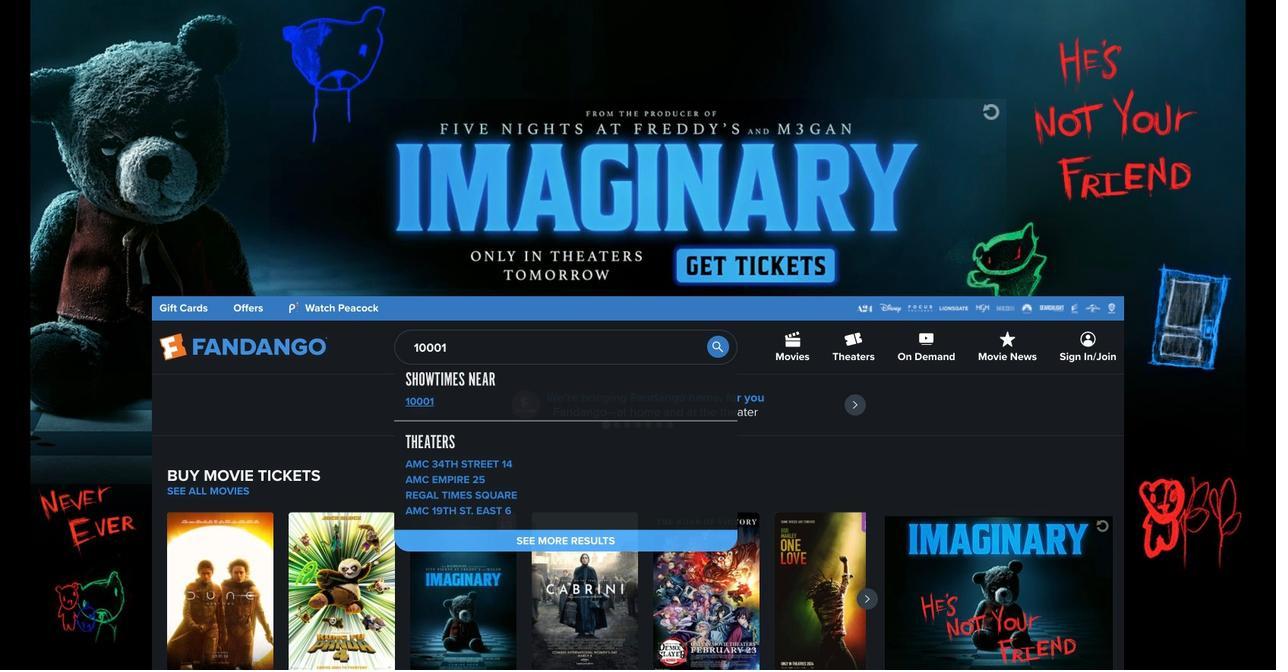 Task type: describe. For each thing, give the bounding box(es) containing it.
1 vertical spatial advertisement element
[[885, 516, 1113, 670]]

1 vertical spatial region
[[167, 513, 881, 670]]

gift box white image
[[497, 513, 517, 532]]

demon slayer: kimetsu no yaiba - to the hashira training (2024) poster image
[[653, 513, 760, 670]]

imaginary (2024) poster image
[[410, 513, 517, 670]]

cabrini (2024) poster image
[[532, 513, 638, 670]]

0 vertical spatial advertisement element
[[270, 99, 1007, 289]]

Search by city, state, zip or movie text field
[[394, 330, 738, 365]]

select a slide to show tab list
[[152, 419, 1124, 430]]



Task type: vqa. For each thing, say whether or not it's contained in the screenshot.
the -
no



Task type: locate. For each thing, give the bounding box(es) containing it.
advertisement element
[[270, 99, 1007, 289], [885, 516, 1113, 670]]

offer icon image
[[512, 390, 541, 419]]

bob marley: one love (2024) poster image
[[775, 513, 881, 670]]

region
[[152, 375, 1124, 435], [167, 513, 881, 670]]

0 vertical spatial region
[[152, 375, 1124, 435]]

gift box white image
[[862, 513, 881, 532]]

dune: part two (2024) poster image
[[167, 513, 274, 670]]

None search field
[[394, 330, 738, 552]]

kung fu panda 4 (2024) poster image
[[289, 513, 395, 670]]



